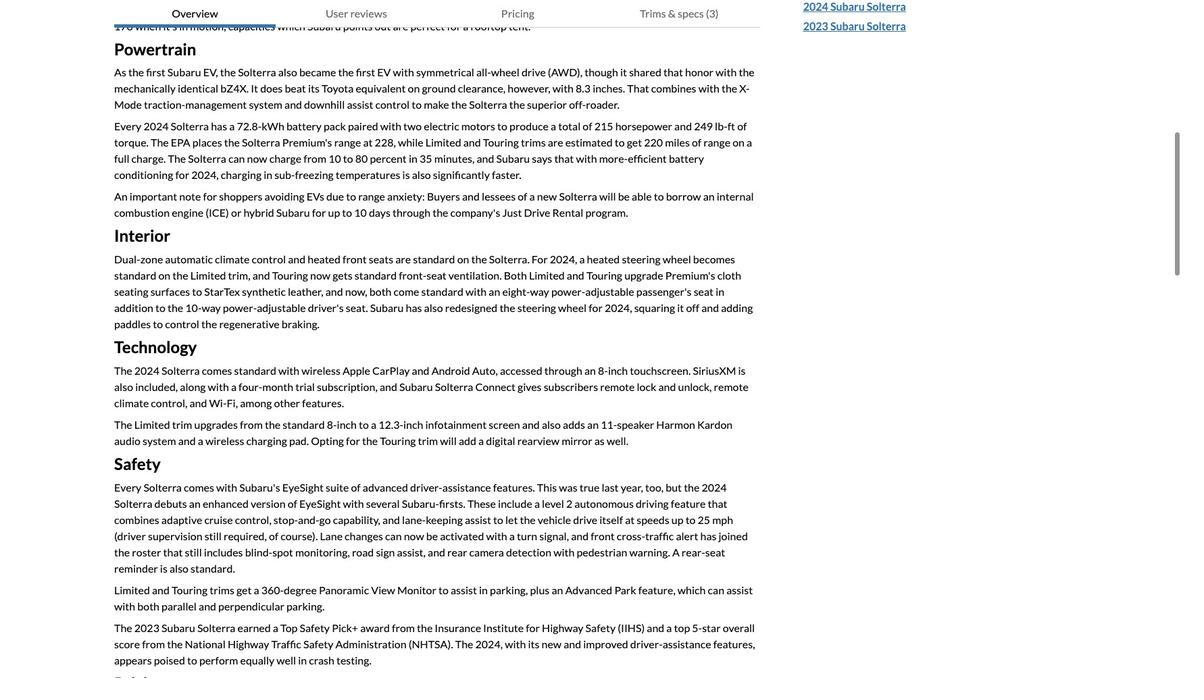 Task type: locate. For each thing, give the bounding box(es) containing it.
2 horizontal spatial wheel
[[663, 253, 691, 266]]

ground
[[422, 82, 456, 95]]

front inside every solterra comes with subaru's eyesight suite of advanced driver-assistance features. this was true last year, too, but the 2024 solterra debuts an enhanced version of eyesight with several subaru-firsts. these include a level 2 autonomous driving feature that combines adaptive cruise control, stop-and-go capability, and lane-keeping assist to let the vehicle drive itself at speeds up to 25 mph (driver supervision still required, of course). lane changes can now be activated with a turn signal, and front cross-traffic alert has joined the roster that still includes blind-spot monitoring, road sign assist, and rear camera detection with pedestrian warning. a rear-seat reminder is also standard.
[[591, 530, 615, 543]]

2024 inside the 2024 solterra comes standard with wireless apple carplay and android auto, accessed through an 8-inch touchscreen. siriusxm is also included, along with a four-month trial subscription, and subaru solterra connect gives subscribers remote lock and unlock, remote climate control, and wi-fi, among other features.
[[134, 364, 160, 377]]

1 vertical spatial eyesight
[[300, 497, 341, 510]]

it left shared
[[621, 66, 627, 79]]

1 horizontal spatial still
[[205, 530, 222, 543]]

subaru inside an important note for shoppers avoiding evs due to range anxiety: buyers and lessees of a new solterra will be able to borrow an internal combustion engine (ice) or hybrid subaru for up to 10 days through the company's just drive rental program. interior
[[276, 206, 310, 219]]

dual-
[[114, 253, 140, 266]]

to right able
[[654, 190, 664, 203]]

for inside 'every 2024 solterra has a 72.8-kwh battery pack paired with two electric motors to produce a total of 215 horsepower and 249 lb-ft of torque. the epa places the solterra premium's range at 228, while limited and touring trims are estimated to get 220 miles of range on a full charge. the solterra can now charge from 10 to 80 percent in 35 minutes, and subaru says that with more-efficient battery conditioning for 2024, charging in sub-freezing temperatures is also significantly faster.'
[[175, 169, 189, 181]]

last
[[602, 481, 619, 494]]

wireless inside the limited trim upgrades from the standard 8-inch to a 12.3-inch infotainment screen and also adds an 11-speaker harmon kardon audio system and a wireless charging pad. opting for the touring trim will add a digital rearview mirror as well. safety
[[205, 435, 244, 448]]

perform
[[199, 654, 238, 667]]

0 horizontal spatial be
[[426, 530, 438, 543]]

equally
[[240, 654, 275, 667]]

and up synthetic
[[253, 269, 270, 282]]

drive inside every solterra comes with subaru's eyesight suite of advanced driver-assistance features. this was true last year, too, but the 2024 solterra debuts an enhanced version of eyesight with several subaru-firsts. these include a level 2 autonomous driving feature that combines adaptive cruise control, stop-and-go capability, and lane-keeping assist to let the vehicle drive itself at speeds up to 25 mph (driver supervision still required, of course). lane changes can now be activated with a turn signal, and front cross-traffic alert has joined the roster that still includes blind-spot monitoring, road sign assist, and rear camera detection with pedestrian warning. a rear-seat reminder is also standard.
[[573, 514, 598, 527]]

0 vertical spatial its
[[308, 82, 320, 95]]

2 vertical spatial can
[[708, 584, 725, 597]]

0 horizontal spatial highway
[[228, 638, 269, 651]]

2 remote from the left
[[714, 381, 749, 393]]

rear
[[448, 546, 468, 559]]

get inside limited and touring trims get a 360-degree panoramic view monitor to assist in parking, plus an advanced park feature, which can assist with both parallel and perpendicular parking.
[[237, 584, 252, 597]]

360-
[[261, 584, 284, 597]]

0 horizontal spatial adjustable
[[257, 302, 306, 315]]

2024, down institute
[[476, 638, 503, 651]]

1 horizontal spatial first
[[356, 66, 375, 79]]

a right for
[[580, 253, 585, 266]]

the inside 'every 2024 solterra has a 72.8-kwh battery pack paired with two electric motors to produce a total of 215 horsepower and 249 lb-ft of torque. the epa places the solterra premium's range at 228, while limited and touring trims are estimated to get 220 miles of range on a full charge. the solterra can now charge from 10 to 80 percent in 35 minutes, and subaru says that with more-efficient battery conditioning for 2024, charging in sub-freezing temperatures is also significantly faster.'
[[224, 136, 240, 149]]

power- up "regenerative"
[[223, 302, 257, 315]]

assist
[[347, 98, 373, 111], [465, 514, 491, 527], [451, 584, 477, 597], [727, 584, 753, 597]]

1 horizontal spatial can
[[385, 530, 402, 543]]

beat
[[285, 82, 306, 95]]

0 vertical spatial is
[[403, 169, 410, 181]]

also down supervision
[[170, 562, 189, 575]]

0 vertical spatial system
[[249, 98, 283, 111]]

1 horizontal spatial driver-
[[631, 638, 663, 651]]

1 horizontal spatial 10
[[354, 206, 367, 219]]

0 vertical spatial get
[[627, 136, 642, 149]]

wheel
[[491, 66, 520, 79], [663, 253, 691, 266], [559, 302, 587, 315]]

1 horizontal spatial combines
[[652, 82, 697, 95]]

system down does on the top left
[[249, 98, 283, 111]]

0 vertical spatial 8-
[[598, 364, 608, 377]]

on left ground
[[408, 82, 420, 95]]

mph
[[713, 514, 734, 527]]

are up says
[[548, 136, 564, 149]]

0 vertical spatial premium's
[[282, 136, 332, 149]]

0 horizontal spatial premium's
[[282, 136, 332, 149]]

1 horizontal spatial remote
[[714, 381, 749, 393]]

2 vertical spatial has
[[701, 530, 717, 543]]

can inside every solterra comes with subaru's eyesight suite of advanced driver-assistance features. this was true last year, too, but the 2024 solterra debuts an enhanced version of eyesight with several subaru-firsts. these include a level 2 autonomous driving feature that combines adaptive cruise control, stop-and-go capability, and lane-keeping assist to let the vehicle drive itself at speeds up to 25 mph (driver supervision still required, of course). lane changes can now be activated with a turn signal, and front cross-traffic alert has joined the roster that still includes blind-spot monitoring, road sign assist, and rear camera detection with pedestrian warning. a rear-seat reminder is also standard.
[[385, 530, 402, 543]]

1 vertical spatial has
[[406, 302, 422, 315]]

clearance,
[[458, 82, 506, 95]]

2023
[[804, 19, 829, 32], [134, 622, 160, 635]]

control down 10-
[[165, 318, 199, 331]]

range inside an important note for shoppers avoiding evs due to range anxiety: buyers and lessees of a new solterra will be able to borrow an internal combustion engine (ice) or hybrid subaru for up to 10 days through the company's just drive rental program. interior
[[359, 190, 385, 203]]

2 every from the top
[[114, 481, 142, 494]]

2024
[[144, 120, 169, 133], [134, 364, 160, 377], [702, 481, 727, 494]]

2 horizontal spatial can
[[708, 584, 725, 597]]

estimated
[[566, 136, 613, 149]]

1 horizontal spatial steering
[[622, 253, 661, 266]]

the inside an important note for shoppers avoiding evs due to range anxiety: buyers and lessees of a new solterra will be able to borrow an internal combustion engine (ice) or hybrid subaru for up to 10 days through the company's just drive rental program. interior
[[433, 206, 449, 219]]

1 vertical spatial 2024
[[134, 364, 160, 377]]

control up synthetic
[[252, 253, 286, 266]]

(3)
[[706, 7, 719, 20]]

1 vertical spatial every
[[114, 481, 142, 494]]

1 vertical spatial system
[[143, 435, 176, 448]]

in inside limited and touring trims get a 360-degree panoramic view monitor to assist in parking, plus an advanced park feature, which can assist with both parallel and perpendicular parking.
[[479, 584, 488, 597]]

its inside the 2023 subaru solterra earned a top safety pick+ award from the insurance institute for highway safety (iihs) and a top 5-star overall score from the national highway traffic safety administration (nhtsa). the 2024, with its new and improved driver-assistance features, appears poised to perform equally well in crash testing.
[[528, 638, 540, 651]]

the up audio
[[114, 418, 132, 431]]

2023 subaru solterra link
[[804, 18, 1054, 34], [804, 18, 907, 34]]

1 vertical spatial trim
[[418, 435, 438, 448]]

1 vertical spatial are
[[396, 253, 411, 266]]

upgrades
[[194, 418, 238, 431]]

1 vertical spatial get
[[237, 584, 252, 597]]

in left sub-
[[264, 169, 273, 181]]

2 vertical spatial seat
[[706, 546, 726, 559]]

1 vertical spatial combines
[[114, 514, 159, 527]]

1 vertical spatial power-
[[223, 302, 257, 315]]

still down supervision
[[185, 546, 202, 559]]

to
[[412, 98, 422, 111], [498, 120, 508, 133], [615, 136, 625, 149], [343, 152, 353, 165], [346, 190, 356, 203], [654, 190, 664, 203], [342, 206, 352, 219], [192, 285, 202, 298], [156, 302, 166, 315], [153, 318, 163, 331], [359, 418, 369, 431], [494, 514, 504, 527], [686, 514, 696, 527], [439, 584, 449, 597], [187, 654, 197, 667]]

also inside 'every 2024 solterra has a 72.8-kwh battery pack paired with two electric motors to produce a total of 215 horsepower and 249 lb-ft of torque. the epa places the solterra premium's range at 228, while limited and touring trims are estimated to get 220 miles of range on a full charge. the solterra can now charge from 10 to 80 percent in 35 minutes, and subaru says that with more-efficient battery conditioning for 2024, charging in sub-freezing temperatures is also significantly faster.'
[[412, 169, 431, 181]]

0 vertical spatial new
[[537, 190, 557, 203]]

an inside an important note for shoppers avoiding evs due to range anxiety: buyers and lessees of a new solterra will be able to borrow an internal combustion engine (ice) or hybrid subaru for up to 10 days through the company's just drive rental program. interior
[[704, 190, 715, 203]]

at inside 'every 2024 solterra has a 72.8-kwh battery pack paired with two electric motors to produce a total of 215 horsepower and 249 lb-ft of torque. the epa places the solterra premium's range at 228, while limited and touring trims are estimated to get 220 miles of range on a full charge. the solterra can now charge from 10 to 80 percent in 35 minutes, and subaru says that with more-efficient battery conditioning for 2024, charging in sub-freezing temperatures is also significantly faster.'
[[363, 136, 373, 149]]

traction-
[[144, 98, 185, 111]]

at
[[363, 136, 373, 149], [625, 514, 635, 527]]

rear-
[[682, 546, 706, 559]]

and right carplay
[[412, 364, 430, 377]]

2024 inside 'every 2024 solterra has a 72.8-kwh battery pack paired with two electric motors to produce a total of 215 horsepower and 249 lb-ft of torque. the epa places the solterra premium's range at 228, while limited and touring trims are estimated to get 220 miles of range on a full charge. the solterra can now charge from 10 to 80 percent in 35 minutes, and subaru says that with more-efficient battery conditioning for 2024, charging in sub-freezing temperatures is also significantly faster.'
[[144, 120, 169, 133]]

a inside limited and touring trims get a 360-degree panoramic view monitor to assist in parking, plus an advanced park feature, which can assist with both parallel and perpendicular parking.
[[254, 584, 259, 597]]

0 vertical spatial front
[[343, 253, 367, 266]]

and up faster.
[[477, 152, 494, 165]]

an right borrow
[[704, 190, 715, 203]]

infotainment
[[426, 418, 487, 431]]

with down ventilation.
[[466, 285, 487, 298]]

2024 for every
[[144, 120, 169, 133]]

0 horizontal spatial 10
[[329, 152, 341, 165]]

with inside dual-zone automatic climate control and heated front seats are standard on the solterra. for 2024, a heated steering wheel becomes standard on the limited trim, and touring now gets standard front-seat ventilation. both limited and touring upgrade premium's cloth seating surfaces to startex synthetic leather, and now, both come standard with an eight-way power-adjustable passenger's seat in addition to the 10-way power-adjustable driver's seat. subaru has also redesigned the steering wheel for 2024, squaring it off and adding paddles to control the regenerative braking. technology
[[466, 285, 487, 298]]

up up alert
[[672, 514, 684, 527]]

drive
[[524, 206, 551, 219]]

for left squaring
[[589, 302, 603, 315]]

1 horizontal spatial trims
[[521, 136, 546, 149]]

to down national
[[187, 654, 197, 667]]

1 vertical spatial front
[[591, 530, 615, 543]]

up inside an important note for shoppers avoiding evs due to range anxiety: buyers and lessees of a new solterra will be able to borrow an internal combustion engine (ice) or hybrid subaru for up to 10 days through the company's just drive rental program. interior
[[328, 206, 340, 219]]

0 horizontal spatial up
[[328, 206, 340, 219]]

included,
[[135, 381, 178, 393]]

sub-
[[275, 169, 295, 181]]

1 vertical spatial it
[[678, 302, 684, 315]]

also left redesigned at the top of page
[[424, 302, 443, 315]]

range down the pack
[[334, 136, 361, 149]]

still down cruise
[[205, 530, 222, 543]]

1 horizontal spatial wheel
[[559, 302, 587, 315]]

from
[[304, 152, 327, 165], [240, 418, 263, 431], [392, 622, 415, 635], [142, 638, 165, 651]]

the down (driver
[[114, 546, 130, 559]]

0 vertical spatial still
[[205, 530, 222, 543]]

0 vertical spatial way
[[530, 285, 550, 298]]

and down the motors
[[464, 136, 481, 149]]

1 horizontal spatial 2023
[[804, 19, 829, 32]]

for right institute
[[526, 622, 540, 635]]

control down equivalent
[[376, 98, 410, 111]]

reviews
[[350, 7, 387, 20]]

0 horizontal spatial features.
[[302, 397, 344, 410]]

1 horizontal spatial will
[[600, 190, 616, 203]]

charging left pad.
[[246, 435, 287, 448]]

climate inside the 2024 solterra comes standard with wireless apple carplay and android auto, accessed through an 8-inch touchscreen. siriusxm is also included, along with a four-month trial subscription, and subaru solterra connect gives subscribers remote lock and unlock, remote climate control, and wi-fi, among other features.
[[114, 397, 149, 410]]

climate inside dual-zone automatic climate control and heated front seats are standard on the solterra. for 2024, a heated steering wheel becomes standard on the limited trim, and touring now gets standard front-seat ventilation. both limited and touring upgrade premium's cloth seating surfaces to startex synthetic leather, and now, both come standard with an eight-way power-adjustable passenger's seat in addition to the 10-way power-adjustable driver's seat. subaru has also redesigned the steering wheel for 2024, squaring it off and adding paddles to control the regenerative braking. technology
[[215, 253, 250, 266]]

important
[[130, 190, 177, 203]]

2024, up the note
[[191, 169, 219, 181]]

be inside an important note for shoppers avoiding evs due to range anxiety: buyers and lessees of a new solterra will be able to borrow an internal combustion engine (ice) or hybrid subaru for up to 10 days through the company's just drive rental program. interior
[[618, 190, 630, 203]]

1 horizontal spatial front
[[591, 530, 615, 543]]

power- right "eight-"
[[552, 285, 586, 298]]

and down beat
[[285, 98, 302, 111]]

0 vertical spatial wheel
[[491, 66, 520, 79]]

earned
[[238, 622, 271, 635]]

battery down downhill
[[287, 120, 322, 133]]

is right the 'siriusxm'
[[739, 364, 746, 377]]

inch up the opting
[[337, 418, 357, 431]]

top
[[674, 622, 690, 635]]

management
[[185, 98, 247, 111]]

a
[[673, 546, 680, 559]]

total
[[559, 120, 581, 133]]

1 every from the top
[[114, 120, 142, 133]]

and left improved
[[564, 638, 582, 651]]

new inside an important note for shoppers avoiding evs due to range anxiety: buyers and lessees of a new solterra will be able to borrow an internal combustion engine (ice) or hybrid subaru for up to 10 days through the company's just drive rental program. interior
[[537, 190, 557, 203]]

heated up gets
[[308, 253, 341, 266]]

also inside dual-zone automatic climate control and heated front seats are standard on the solterra. for 2024, a heated steering wheel becomes standard on the limited trim, and touring now gets standard front-seat ventilation. both limited and touring upgrade premium's cloth seating surfaces to startex synthetic leather, and now, both come standard with an eight-way power-adjustable passenger's seat in addition to the 10-way power-adjustable driver's seat. subaru has also redesigned the steering wheel for 2024, squaring it off and adding paddles to control the regenerative braking. technology
[[424, 302, 443, 315]]

0 vertical spatial steering
[[622, 253, 661, 266]]

0 vertical spatial be
[[618, 190, 630, 203]]

driver-
[[410, 481, 443, 494], [631, 638, 663, 651]]

1 vertical spatial be
[[426, 530, 438, 543]]

1 horizontal spatial now
[[310, 269, 331, 282]]

combines
[[652, 82, 697, 95], [114, 514, 159, 527]]

features. inside every solterra comes with subaru's eyesight suite of advanced driver-assistance features. this was true last year, too, but the 2024 solterra debuts an enhanced version of eyesight with several subaru-firsts. these include a level 2 autonomous driving feature that combines adaptive cruise control, stop-and-go capability, and lane-keeping assist to let the vehicle drive itself at speeds up to 25 mph (driver supervision still required, of course). lane changes can now be activated with a turn signal, and front cross-traffic alert has joined the roster that still includes blind-spot monitoring, road sign assist, and rear camera detection with pedestrian warning. a rear-seat reminder is also standard.
[[493, 481, 535, 494]]

parking,
[[490, 584, 528, 597]]

0 vertical spatial up
[[328, 206, 340, 219]]

the up toyota
[[338, 66, 354, 79]]

new left improved
[[542, 638, 562, 651]]

version
[[251, 497, 286, 510]]

1 vertical spatial trims
[[210, 584, 234, 597]]

through down the anxiety:
[[393, 206, 431, 219]]

battery down "miles"
[[669, 152, 704, 165]]

pick+
[[332, 622, 358, 635]]

tab list containing overview
[[114, 0, 760, 28]]

(awd),
[[548, 66, 583, 79]]

can inside 'every 2024 solterra has a 72.8-kwh battery pack paired with two electric motors to produce a total of 215 horsepower and 249 lb-ft of torque. the epa places the solterra premium's range at 228, while limited and touring trims are estimated to get 220 miles of range on a full charge. the solterra can now charge from 10 to 80 percent in 35 minutes, and subaru says that with more-efficient battery conditioning for 2024, charging in sub-freezing temperatures is also significantly faster.'
[[228, 152, 245, 165]]

adaptive
[[161, 514, 202, 527]]

1 vertical spatial 8-
[[327, 418, 337, 431]]

will inside the limited trim upgrades from the standard 8-inch to a 12.3-inch infotainment screen and also adds an 11-speaker harmon kardon audio system and a wireless charging pad. opting for the touring trim will add a digital rearview mirror as well. safety
[[440, 435, 457, 448]]

2024 for the
[[134, 364, 160, 377]]

award
[[361, 622, 390, 635]]

0 vertical spatial driver-
[[410, 481, 443, 494]]

control, inside every solterra comes with subaru's eyesight suite of advanced driver-assistance features. this was true last year, too, but the 2024 solterra debuts an enhanced version of eyesight with several subaru-firsts. these include a level 2 autonomous driving feature that combines adaptive cruise control, stop-and-go capability, and lane-keeping assist to let the vehicle drive itself at speeds up to 25 mph (driver supervision still required, of course). lane changes can now be activated with a turn signal, and front cross-traffic alert has joined the roster that still includes blind-spot monitoring, road sign assist, and rear camera detection with pedestrian warning. a rear-seat reminder is also standard.
[[235, 514, 272, 527]]

1 vertical spatial steering
[[518, 302, 556, 315]]

0 horizontal spatial assistance
[[443, 481, 491, 494]]

charging up shoppers
[[221, 169, 262, 181]]

national
[[185, 638, 226, 651]]

score
[[114, 638, 140, 651]]

firsts.
[[439, 497, 466, 510]]

both right now,
[[370, 285, 392, 298]]

touring inside limited and touring trims get a 360-degree panoramic view monitor to assist in parking, plus an advanced park feature, which can assist with both parallel and perpendicular parking.
[[172, 584, 208, 597]]

eyesight up and-
[[282, 481, 324, 494]]

0 horizontal spatial inch
[[337, 418, 357, 431]]

new up the drive
[[537, 190, 557, 203]]

1 vertical spatial premium's
[[666, 269, 716, 282]]

1 horizontal spatial at
[[625, 514, 635, 527]]

an up adaptive
[[189, 497, 201, 510]]

charge
[[270, 152, 302, 165]]

itself
[[600, 514, 623, 527]]

identical
[[178, 82, 218, 95]]

an
[[114, 190, 128, 203]]

1 horizontal spatial trim
[[418, 435, 438, 448]]

1 vertical spatial control,
[[235, 514, 272, 527]]

be left able
[[618, 190, 630, 203]]

1 vertical spatial climate
[[114, 397, 149, 410]]

from up freezing
[[304, 152, 327, 165]]

1 vertical spatial 10
[[354, 206, 367, 219]]

0 horizontal spatial climate
[[114, 397, 149, 410]]

upgrade
[[625, 269, 664, 282]]

inch
[[608, 364, 628, 377], [337, 418, 357, 431], [404, 418, 423, 431]]

in inside dual-zone automatic climate control and heated front seats are standard on the solterra. for 2024, a heated steering wheel becomes standard on the limited trim, and touring now gets standard front-seat ventilation. both limited and touring upgrade premium's cloth seating surfaces to startex synthetic leather, and now, both come standard with an eight-way power-adjustable passenger's seat in addition to the 10-way power-adjustable driver's seat. subaru has also redesigned the steering wheel for 2024, squaring it off and adding paddles to control the regenerative braking. technology
[[716, 285, 725, 298]]

assist inside as the first subaru ev, the solterra also became the first ev with symmetrical all-wheel drive (awd), though it shared that honor with the mechanically identical bz4x. it does beat its toyota equivalent on ground clearance, however, with 8.3 inches. that combines with the x- mode traction-management system and downhill assist control to make the solterra the superior off-roader.
[[347, 98, 373, 111]]

control, inside the 2024 solterra comes standard with wireless apple carplay and android auto, accessed through an 8-inch touchscreen. siriusxm is also included, along with a four-month trial subscription, and subaru solterra connect gives subscribers remote lock and unlock, remote climate control, and wi-fi, among other features.
[[151, 397, 188, 410]]

range up days
[[359, 190, 385, 203]]

seat inside every solterra comes with subaru's eyesight suite of advanced driver-assistance features. this was true last year, too, but the 2024 solterra debuts an enhanced version of eyesight with several subaru-firsts. these include a level 2 autonomous driving feature that combines adaptive cruise control, stop-and-go capability, and lane-keeping assist to let the vehicle drive itself at speeds up to 25 mph (driver supervision still required, of course). lane changes can now be activated with a turn signal, and front cross-traffic alert has joined the roster that still includes blind-spot monitoring, road sign assist, and rear camera detection with pedestrian warning. a rear-seat reminder is also standard.
[[706, 546, 726, 559]]

of up just
[[518, 190, 528, 203]]

able
[[632, 190, 652, 203]]

every for every solterra comes with subaru's eyesight suite of advanced driver-assistance features. this was true last year, too, but the 2024 solterra debuts an enhanced version of eyesight with several subaru-firsts. these include a level 2 autonomous driving feature that combines adaptive cruise control, stop-and-go capability, and lane-keeping assist to let the vehicle drive itself at speeds up to 25 mph (driver supervision still required, of course). lane changes can now be activated with a turn signal, and front cross-traffic alert has joined the roster that still includes blind-spot monitoring, road sign assist, and rear camera detection with pedestrian warning. a rear-seat reminder is also standard.
[[114, 481, 142, 494]]

new
[[537, 190, 557, 203], [542, 638, 562, 651]]

is inside the 2024 solterra comes standard with wireless apple carplay and android auto, accessed through an 8-inch touchscreen. siriusxm is also included, along with a four-month trial subscription, and subaru solterra connect gives subscribers remote lock and unlock, remote climate control, and wi-fi, among other features.
[[739, 364, 746, 377]]

cruise
[[204, 514, 233, 527]]

the down buyers
[[433, 206, 449, 219]]

program.
[[586, 206, 628, 219]]

will down the infotainment
[[440, 435, 457, 448]]

road
[[352, 546, 374, 559]]

in down cloth at the right top of the page
[[716, 285, 725, 298]]

assist inside every solterra comes with subaru's eyesight suite of advanced driver-assistance features. this was true last year, too, but the 2024 solterra debuts an enhanced version of eyesight with several subaru-firsts. these include a level 2 autonomous driving feature that combines adaptive cruise control, stop-and-go capability, and lane-keeping assist to let the vehicle drive itself at speeds up to 25 mph (driver supervision still required, of course). lane changes can now be activated with a turn signal, and front cross-traffic alert has joined the roster that still includes blind-spot monitoring, road sign assist, and rear camera detection with pedestrian warning. a rear-seat reminder is also standard.
[[465, 514, 491, 527]]

1 horizontal spatial both
[[370, 285, 392, 298]]

the right as
[[128, 66, 144, 79]]

premium's inside 'every 2024 solterra has a 72.8-kwh battery pack paired with two electric motors to produce a total of 215 horsepower and 249 lb-ft of torque. the epa places the solterra premium's range at 228, while limited and touring trims are estimated to get 220 miles of range on a full charge. the solterra can now charge from 10 to 80 percent in 35 minutes, and subaru says that with more-efficient battery conditioning for 2024, charging in sub-freezing temperatures is also significantly faster.'
[[282, 136, 332, 149]]

0 horizontal spatial can
[[228, 152, 245, 165]]

power-
[[552, 285, 586, 298], [223, 302, 257, 315]]

1 vertical spatial charging
[[246, 435, 287, 448]]

premium's up charge
[[282, 136, 332, 149]]

improved
[[584, 638, 629, 651]]

and inside an important note for shoppers avoiding evs due to range anxiety: buyers and lessees of a new solterra will be able to borrow an internal combustion engine (ice) or hybrid subaru for up to 10 days through the company's just drive rental program. interior
[[462, 190, 480, 203]]

it
[[251, 82, 258, 95]]

tab list
[[114, 0, 760, 28]]

adjustable down upgrade
[[586, 285, 635, 298]]

0 vertical spatial control
[[376, 98, 410, 111]]

has down come
[[406, 302, 422, 315]]

for up the note
[[175, 169, 189, 181]]

standard down seats in the top left of the page
[[355, 269, 397, 282]]

0 horizontal spatial through
[[393, 206, 431, 219]]

and down carplay
[[380, 381, 397, 393]]

front up gets
[[343, 253, 367, 266]]

parking.
[[287, 600, 325, 613]]

and left rear
[[428, 546, 446, 559]]

every inside 'every 2024 solterra has a 72.8-kwh battery pack paired with two electric motors to produce a total of 215 horsepower and 249 lb-ft of torque. the epa places the solterra premium's range at 228, while limited and touring trims are estimated to get 220 miles of range on a full charge. the solterra can now charge from 10 to 80 percent in 35 minutes, and subaru says that with more-efficient battery conditioning for 2024, charging in sub-freezing temperatures is also significantly faster.'
[[114, 120, 142, 133]]

1 vertical spatial still
[[185, 546, 202, 559]]

first
[[146, 66, 165, 79], [356, 66, 375, 79]]

220
[[645, 136, 663, 149]]

limited inside the limited trim upgrades from the standard 8-inch to a 12.3-inch infotainment screen and also adds an 11-speaker harmon kardon audio system and a wireless charging pad. opting for the touring trim will add a digital rearview mirror as well. safety
[[134, 418, 170, 431]]

1 horizontal spatial power-
[[552, 285, 586, 298]]

0 horizontal spatial 8-
[[327, 418, 337, 431]]

front
[[343, 253, 367, 266], [591, 530, 615, 543]]

remote left lock
[[600, 381, 635, 393]]

2024 up included,
[[134, 364, 160, 377]]

0 vertical spatial it
[[621, 66, 627, 79]]

that
[[628, 82, 650, 95]]

0 horizontal spatial now
[[247, 152, 267, 165]]

from inside the limited trim upgrades from the standard 8-inch to a 12.3-inch infotainment screen and also adds an 11-speaker harmon kardon audio system and a wireless charging pad. opting for the touring trim will add a digital rearview mirror as well. safety
[[240, 418, 263, 431]]

2 vertical spatial is
[[160, 562, 168, 575]]

its inside as the first subaru ev, the solterra also became the first ev with symmetrical all-wheel drive (awd), though it shared that honor with the mechanically identical bz4x. it does beat its toyota equivalent on ground clearance, however, with 8.3 inches. that combines with the x- mode traction-management system and downhill assist control to make the solterra the superior off-roader.
[[308, 82, 320, 95]]

0 vertical spatial adjustable
[[586, 285, 635, 298]]

has down the 25
[[701, 530, 717, 543]]

first left ev
[[356, 66, 375, 79]]

0 horizontal spatial 2023
[[134, 622, 160, 635]]

1 vertical spatial features.
[[493, 481, 535, 494]]

as
[[114, 66, 126, 79]]

a inside dual-zone automatic climate control and heated front seats are standard on the solterra. for 2024, a heated steering wheel becomes standard on the limited trim, and touring now gets standard front-seat ventilation. both limited and touring upgrade premium's cloth seating surfaces to startex synthetic leather, and now, both come standard with an eight-way power-adjustable passenger's seat in addition to the 10-way power-adjustable driver's seat. subaru has also redesigned the steering wheel for 2024, squaring it off and adding paddles to control the regenerative braking. technology
[[580, 253, 585, 266]]

1 horizontal spatial wireless
[[302, 364, 341, 377]]

0 vertical spatial climate
[[215, 253, 250, 266]]

1 vertical spatial at
[[625, 514, 635, 527]]

the inside the 2024 solterra comes standard with wireless apple carplay and android auto, accessed through an 8-inch touchscreen. siriusxm is also included, along with a four-month trial subscription, and subaru solterra connect gives subscribers remote lock and unlock, remote climate control, and wi-fi, among other features.
[[114, 364, 132, 377]]

1 vertical spatial adjustable
[[257, 302, 306, 315]]

0 horizontal spatial at
[[363, 136, 373, 149]]

0 horizontal spatial trims
[[210, 584, 234, 597]]

limited inside 'every 2024 solterra has a 72.8-kwh battery pack paired with two electric motors to produce a total of 215 horsepower and 249 lb-ft of torque. the epa places the solterra premium's range at 228, while limited and touring trims are estimated to get 220 miles of range on a full charge. the solterra can now charge from 10 to 80 percent in 35 minutes, and subaru says that with more-efficient battery conditioning for 2024, charging in sub-freezing temperatures is also significantly faster.'
[[426, 136, 462, 149]]

perpendicular
[[218, 600, 285, 613]]

with up enhanced
[[216, 481, 237, 494]]

inch down the 2024 solterra comes standard with wireless apple carplay and android auto, accessed through an 8-inch touchscreen. siriusxm is also included, along with a four-month trial subscription, and subaru solterra connect gives subscribers remote lock and unlock, remote climate control, and wi-fi, among other features.
[[404, 418, 423, 431]]

remote
[[600, 381, 635, 393], [714, 381, 749, 393]]

charging inside the limited trim upgrades from the standard 8-inch to a 12.3-inch infotainment screen and also adds an 11-speaker harmon kardon audio system and a wireless charging pad. opting for the touring trim will add a digital rearview mirror as well. safety
[[246, 435, 287, 448]]

insurance
[[435, 622, 481, 635]]

0 horizontal spatial remote
[[600, 381, 635, 393]]

to inside as the first subaru ev, the solterra also became the first ev with symmetrical all-wheel drive (awd), though it shared that honor with the mechanically identical bz4x. it does beat its toyota equivalent on ground clearance, however, with 8.3 inches. that combines with the x- mode traction-management system and downhill assist control to make the solterra the superior off-roader.
[[412, 98, 422, 111]]

1 horizontal spatial 8-
[[598, 364, 608, 377]]

1 vertical spatial driver-
[[631, 638, 663, 651]]

miles
[[665, 136, 690, 149]]

1 vertical spatial its
[[528, 638, 540, 651]]

from up poised at left
[[142, 638, 165, 651]]

both inside dual-zone automatic climate control and heated front seats are standard on the solterra. for 2024, a heated steering wheel becomes standard on the limited trim, and touring now gets standard front-seat ventilation. both limited and touring upgrade premium's cloth seating surfaces to startex synthetic leather, and now, both come standard with an eight-way power-adjustable passenger's seat in addition to the 10-way power-adjustable driver's seat. subaru has also redesigned the steering wheel for 2024, squaring it off and adding paddles to control the regenerative braking. technology
[[370, 285, 392, 298]]

both inside limited and touring trims get a 360-degree panoramic view monitor to assist in parking, plus an advanced park feature, which can assist with both parallel and perpendicular parking.
[[137, 600, 160, 613]]

for right the opting
[[346, 435, 360, 448]]

1 horizontal spatial highway
[[542, 622, 584, 635]]

eyesight
[[282, 481, 324, 494], [300, 497, 341, 510]]

to left 12.3-
[[359, 418, 369, 431]]

interior
[[114, 226, 170, 246]]

wireless inside the 2024 solterra comes standard with wireless apple carplay and android auto, accessed through an 8-inch touchscreen. siriusxm is also included, along with a four-month trial subscription, and subaru solterra connect gives subscribers remote lock and unlock, remote climate control, and wi-fi, among other features.
[[302, 364, 341, 377]]

ev,
[[203, 66, 218, 79]]

1 vertical spatial seat
[[694, 285, 714, 298]]

adds
[[563, 418, 585, 431]]

in right well
[[298, 654, 307, 667]]

with inside limited and touring trims get a 360-degree panoramic view monitor to assist in parking, plus an advanced park feature, which can assist with both parallel and perpendicular parking.
[[114, 600, 135, 613]]

zone
[[140, 253, 163, 266]]

and right signal,
[[571, 530, 589, 543]]

drive up however,
[[522, 66, 546, 79]]

1 vertical spatial drive
[[573, 514, 598, 527]]

standard inside the limited trim upgrades from the standard 8-inch to a 12.3-inch infotainment screen and also adds an 11-speaker harmon kardon audio system and a wireless charging pad. opting for the touring trim will add a digital rearview mirror as well. safety
[[283, 418, 325, 431]]

for
[[532, 253, 548, 266]]

in left the parking,
[[479, 584, 488, 597]]

0 vertical spatial battery
[[287, 120, 322, 133]]

its down became at the top left of the page
[[308, 82, 320, 95]]

and down several
[[383, 514, 400, 527]]

comes
[[202, 364, 232, 377], [184, 481, 214, 494]]

shared
[[630, 66, 662, 79]]

the limited trim upgrades from the standard 8-inch to a 12.3-inch infotainment screen and also adds an 11-speaker harmon kardon audio system and a wireless charging pad. opting for the touring trim will add a digital rearview mirror as well. safety
[[114, 418, 733, 474]]

inch left touchscreen.
[[608, 364, 628, 377]]

1 horizontal spatial features.
[[493, 481, 535, 494]]

steering down "eight-"
[[518, 302, 556, 315]]

to inside the limited trim upgrades from the standard 8-inch to a 12.3-inch infotainment screen and also adds an 11-speaker harmon kardon audio system and a wireless charging pad. opting for the touring trim will add a digital rearview mirror as well. safety
[[359, 418, 369, 431]]

and inside as the first subaru ev, the solterra also became the first ev with symmetrical all-wheel drive (awd), though it shared that honor with the mechanically identical bz4x. it does beat its toyota equivalent on ground clearance, however, with 8.3 inches. that combines with the x- mode traction-management system and downhill assist control to make the solterra the superior off-roader.
[[285, 98, 302, 111]]

control
[[376, 98, 410, 111], [252, 253, 286, 266], [165, 318, 199, 331]]

way down startex
[[202, 302, 221, 315]]

standard
[[413, 253, 455, 266], [114, 269, 156, 282], [355, 269, 397, 282], [422, 285, 464, 298], [234, 364, 276, 377], [283, 418, 325, 431]]

touring inside 'every 2024 solterra has a 72.8-kwh battery pack paired with two electric motors to produce a total of 215 horsepower and 249 lb-ft of torque. the epa places the solterra premium's range at 228, while limited and touring trims are estimated to get 220 miles of range on a full charge. the solterra can now charge from 10 to 80 percent in 35 minutes, and subaru says that with more-efficient battery conditioning for 2024, charging in sub-freezing temperatures is also significantly faster.'
[[483, 136, 519, 149]]

was
[[559, 481, 578, 494]]

siriusxm
[[693, 364, 737, 377]]

comes inside every solterra comes with subaru's eyesight suite of advanced driver-assistance features. this was true last year, too, but the 2024 solterra debuts an enhanced version of eyesight with several subaru-firsts. these include a level 2 autonomous driving feature that combines adaptive cruise control, stop-and-go capability, and lane-keeping assist to let the vehicle drive itself at speeds up to 25 mph (driver supervision still required, of course). lane changes can now be activated with a turn signal, and front cross-traffic alert has joined the roster that still includes blind-spot monitoring, road sign assist, and rear camera detection with pedestrian warning. a rear-seat reminder is also standard.
[[184, 481, 214, 494]]

0 vertical spatial charging
[[221, 169, 262, 181]]

10 inside 'every 2024 solterra has a 72.8-kwh battery pack paired with two electric motors to produce a total of 215 horsepower and 249 lb-ft of torque. the epa places the solterra premium's range at 228, while limited and touring trims are estimated to get 220 miles of range on a full charge. the solterra can now charge from 10 to 80 percent in 35 minutes, and subaru says that with more-efficient battery conditioning for 2024, charging in sub-freezing temperatures is also significantly faster.'
[[329, 152, 341, 165]]

now inside dual-zone automatic climate control and heated front seats are standard on the solterra. for 2024, a heated steering wheel becomes standard on the limited trim, and touring now gets standard front-seat ventilation. both limited and touring upgrade premium's cloth seating surfaces to startex synthetic leather, and now, both come standard with an eight-way power-adjustable passenger's seat in addition to the 10-way power-adjustable driver's seat. subaru has also redesigned the steering wheel for 2024, squaring it off and adding paddles to control the regenerative braking. technology
[[310, 269, 331, 282]]

trims inside limited and touring trims get a 360-degree panoramic view monitor to assist in parking, plus an advanced park feature, which can assist with both parallel and perpendicular parking.
[[210, 584, 234, 597]]

1 horizontal spatial battery
[[669, 152, 704, 165]]

pad.
[[289, 435, 309, 448]]

limited up startex
[[190, 269, 226, 282]]

control inside as the first subaru ev, the solterra also became the first ev with symmetrical all-wheel drive (awd), though it shared that honor with the mechanically identical bz4x. it does beat its toyota equivalent on ground clearance, however, with 8.3 inches. that combines with the x- mode traction-management system and downhill assist control to make the solterra the superior off-roader.
[[376, 98, 410, 111]]

subaru inside the 2024 solterra comes standard with wireless apple carplay and android auto, accessed through an 8-inch touchscreen. siriusxm is also included, along with a four-month trial subscription, and subaru solterra connect gives subscribers remote lock and unlock, remote climate control, and wi-fi, among other features.
[[400, 381, 433, 393]]

digital
[[486, 435, 516, 448]]

user reviews
[[326, 7, 387, 20]]

every solterra comes with subaru's eyesight suite of advanced driver-assistance features. this was true last year, too, but the 2024 solterra debuts an enhanced version of eyesight with several subaru-firsts. these include a level 2 autonomous driving feature that combines adaptive cruise control, stop-and-go capability, and lane-keeping assist to let the vehicle drive itself at speeds up to 25 mph (driver supervision still required, of course). lane changes can now be activated with a turn signal, and front cross-traffic alert has joined the roster that still includes blind-spot monitoring, road sign assist, and rear camera detection with pedestrian warning. a rear-seat reminder is also standard.
[[114, 481, 748, 575]]



Task type: vqa. For each thing, say whether or not it's contained in the screenshot.
the "offer" to the middle
no



Task type: describe. For each thing, give the bounding box(es) containing it.
be inside every solterra comes with subaru's eyesight suite of advanced driver-assistance features. this was true last year, too, but the 2024 solterra debuts an enhanced version of eyesight with several subaru-firsts. these include a level 2 autonomous driving feature that combines adaptive cruise control, stop-and-go capability, and lane-keeping assist to let the vehicle drive itself at speeds up to 25 mph (driver supervision still required, of course). lane changes can now be activated with a turn signal, and front cross-traffic alert has joined the roster that still includes blind-spot monitoring, road sign assist, and rear camera detection with pedestrian warning. a rear-seat reminder is also standard.
[[426, 530, 438, 543]]

1 vertical spatial way
[[202, 302, 221, 315]]

kardon
[[698, 418, 733, 431]]

driver- inside every solterra comes with subaru's eyesight suite of advanced driver-assistance features. this was true last year, too, but the 2024 solterra debuts an enhanced version of eyesight with several subaru-firsts. these include a level 2 autonomous driving feature that combines adaptive cruise control, stop-and-go capability, and lane-keeping assist to let the vehicle drive itself at speeds up to 25 mph (driver supervision still required, of course). lane changes can now be activated with a turn signal, and front cross-traffic alert has joined the roster that still includes blind-spot monitoring, road sign assist, and rear camera detection with pedestrian warning. a rear-seat reminder is also standard.
[[410, 481, 443, 494]]

turn
[[517, 530, 538, 543]]

all-
[[477, 66, 491, 79]]

0 vertical spatial power-
[[552, 285, 586, 298]]

215
[[595, 120, 614, 133]]

0 horizontal spatial power-
[[223, 302, 257, 315]]

a left total
[[551, 120, 557, 133]]

with down the (awd),
[[553, 82, 574, 95]]

now inside every solterra comes with subaru's eyesight suite of advanced driver-assistance features. this was true last year, too, but the 2024 solterra debuts an enhanced version of eyesight with several subaru-firsts. these include a level 2 autonomous driving feature that combines adaptive cruise control, stop-and-go capability, and lane-keeping assist to let the vehicle drive itself at speeds up to 25 mph (driver supervision still required, of course). lane changes can now be activated with a turn signal, and front cross-traffic alert has joined the roster that still includes blind-spot monitoring, road sign assist, and rear camera detection with pedestrian warning. a rear-seat reminder is also standard.
[[404, 530, 424, 543]]

2023 inside the 2023 subaru solterra earned a top safety pick+ award from the insurance institute for highway safety (iihs) and a top 5-star overall score from the national highway traffic safety administration (nhtsa). the 2024, with its new and improved driver-assistance features, appears poised to perform equally well in crash testing.
[[134, 622, 160, 635]]

0 horizontal spatial trim
[[172, 418, 192, 431]]

and right parallel in the bottom of the page
[[199, 600, 216, 613]]

safety up improved
[[586, 622, 616, 635]]

well.
[[607, 435, 629, 448]]

0 horizontal spatial battery
[[287, 120, 322, 133]]

efficient
[[628, 152, 667, 165]]

8- inside the 2024 solterra comes standard with wireless apple carplay and android auto, accessed through an 8-inch touchscreen. siriusxm is also included, along with a four-month trial subscription, and subaru solterra connect gives subscribers remote lock and unlock, remote climate control, and wi-fi, among other features.
[[598, 364, 608, 377]]

to left 80
[[343, 152, 353, 165]]

the down insurance
[[456, 638, 474, 651]]

and up rearview
[[523, 418, 540, 431]]

unlock,
[[678, 381, 712, 393]]

to up the technology
[[153, 318, 163, 331]]

other
[[274, 397, 300, 410]]

screen
[[489, 418, 520, 431]]

opting
[[311, 435, 344, 448]]

front-
[[399, 269, 427, 282]]

standard up front- on the top left of the page
[[413, 253, 455, 266]]

charging inside 'every 2024 solterra has a 72.8-kwh battery pack paired with two electric motors to produce a total of 215 horsepower and 249 lb-ft of torque. the epa places the solterra premium's range at 228, while limited and touring trims are estimated to get 220 miles of range on a full charge. the solterra can now charge from 10 to 80 percent in 35 minutes, and subaru says that with more-efficient battery conditioning for 2024, charging in sub-freezing temperatures is also significantly faster.'
[[221, 169, 262, 181]]

and up parallel in the bottom of the page
[[152, 584, 170, 597]]

pedestrian
[[577, 546, 628, 559]]

2023 subaru solterra
[[804, 19, 907, 32]]

1 horizontal spatial control
[[252, 253, 286, 266]]

the up ventilation.
[[472, 253, 487, 266]]

with up 228,
[[381, 120, 402, 133]]

an inside the 2024 solterra comes standard with wireless apple carplay and android auto, accessed through an 8-inch touchscreen. siriusxm is also included, along with a four-month trial subscription, and subaru solterra connect gives subscribers remote lock and unlock, remote climate control, and wi-fi, among other features.
[[585, 364, 596, 377]]

course).
[[281, 530, 318, 543]]

to down surfaces
[[156, 302, 166, 315]]

1 horizontal spatial inch
[[404, 418, 423, 431]]

a down upgrades
[[198, 435, 203, 448]]

the up (nhtsa).
[[417, 622, 433, 635]]

1 vertical spatial wheel
[[663, 253, 691, 266]]

assist up overall
[[727, 584, 753, 597]]

pricing
[[502, 7, 535, 20]]

institute
[[483, 622, 524, 635]]

produce
[[510, 120, 549, 133]]

with down 'estimated'
[[576, 152, 597, 165]]

subaru inside 'every 2024 solterra has a 72.8-kwh battery pack paired with two electric motors to produce a total of 215 horsepower and 249 lb-ft of torque. the epa places the solterra premium's range at 228, while limited and touring trims are estimated to get 220 miles of range on a full charge. the solterra can now charge from 10 to 80 percent in 35 minutes, and subaru says that with more-efficient battery conditioning for 2024, charging in sub-freezing temperatures is also significantly faster.'
[[497, 152, 530, 165]]

subaru-
[[402, 497, 439, 510]]

year,
[[621, 481, 644, 494]]

let
[[506, 514, 518, 527]]

gives
[[518, 381, 542, 393]]

or
[[231, 206, 242, 219]]

trims inside 'every 2024 solterra has a 72.8-kwh battery pack paired with two electric motors to produce a total of 215 horsepower and 249 lb-ft of torque. the epa places the solterra premium's range at 228, while limited and touring trims are estimated to get 220 miles of range on a full charge. the solterra can now charge from 10 to 80 percent in 35 minutes, and subaru says that with more-efficient battery conditioning for 2024, charging in sub-freezing temperatures is also significantly faster.'
[[521, 136, 546, 149]]

of right suite
[[351, 481, 361, 494]]

2 first from the left
[[356, 66, 375, 79]]

of down 249
[[692, 136, 702, 149]]

degree
[[284, 584, 317, 597]]

horsepower
[[616, 120, 673, 133]]

leather,
[[288, 285, 324, 298]]

through inside the 2024 solterra comes standard with wireless apple carplay and android auto, accessed through an 8-inch touchscreen. siriusxm is also included, along with a four-month trial subscription, and subaru solterra connect gives subscribers remote lock and unlock, remote climate control, and wi-fi, among other features.
[[545, 364, 583, 377]]

inch inside the 2024 solterra comes standard with wireless apple carplay and android auto, accessed through an 8-inch touchscreen. siriusxm is also included, along with a four-month trial subscription, and subaru solterra connect gives subscribers remote lock and unlock, remote climate control, and wi-fi, among other features.
[[608, 364, 628, 377]]

lb-
[[715, 120, 728, 133]]

harmon
[[657, 418, 696, 431]]

to inside the 2023 subaru solterra earned a top safety pick+ award from the insurance institute for highway safety (iihs) and a top 5-star overall score from the national highway traffic safety administration (nhtsa). the 2024, with its new and improved driver-assistance features, appears poised to perform equally well in crash testing.
[[187, 654, 197, 667]]

with up wi-
[[208, 381, 229, 393]]

2024 inside every solterra comes with subaru's eyesight suite of advanced driver-assistance features. this was true last year, too, but the 2024 solterra debuts an enhanced version of eyesight with several subaru-firsts. these include a level 2 autonomous driving feature that combines adaptive cruise control, stop-and-go capability, and lane-keeping assist to let the vehicle drive itself at speeds up to 25 mph (driver supervision still required, of course). lane changes can now be activated with a turn signal, and front cross-traffic alert has joined the roster that still includes blind-spot monitoring, road sign assist, and rear camera detection with pedestrian warning. a rear-seat reminder is also standard.
[[702, 481, 727, 494]]

has inside dual-zone automatic climate control and heated front seats are standard on the solterra. for 2024, a heated steering wheel becomes standard on the limited trim, and touring now gets standard front-seat ventilation. both limited and touring upgrade premium's cloth seating surfaces to startex synthetic leather, and now, both come standard with an eight-way power-adjustable passenger's seat in addition to the 10-way power-adjustable driver's seat. subaru has also redesigned the steering wheel for 2024, squaring it off and adding paddles to control the regenerative braking. technology
[[406, 302, 422, 315]]

0 vertical spatial eyesight
[[282, 481, 324, 494]]

range down lb-
[[704, 136, 731, 149]]

for inside the 2023 subaru solterra earned a top safety pick+ award from the insurance institute for highway safety (iihs) and a top 5-star overall score from the national highway traffic safety administration (nhtsa). the 2024, with its new and improved driver-assistance features, appears poised to perform equally well in crash testing.
[[526, 622, 540, 635]]

just
[[503, 206, 522, 219]]

the up charge.
[[151, 136, 169, 149]]

significantly
[[433, 169, 490, 181]]

the 2024 solterra comes standard with wireless apple carplay and android auto, accessed through an 8-inch touchscreen. siriusxm is also included, along with a four-month trial subscription, and subaru solterra connect gives subscribers remote lock and unlock, remote climate control, and wi-fi, among other features.
[[114, 364, 749, 410]]

2024, inside the 2023 subaru solterra earned a top safety pick+ award from the insurance institute for highway safety (iihs) and a top 5-star overall score from the national highway traffic safety administration (nhtsa). the 2024, with its new and improved driver-assistance features, appears poised to perform equally well in crash testing.
[[476, 638, 503, 651]]

2024, right for
[[550, 253, 578, 266]]

view
[[371, 584, 395, 597]]

to right due in the left top of the page
[[346, 190, 356, 203]]

and up "leather,"
[[288, 253, 306, 266]]

also inside every solterra comes with subaru's eyesight suite of advanced driver-assistance features. this was true last year, too, but the 2024 solterra debuts an enhanced version of eyesight with several subaru-firsts. these include a level 2 autonomous driving feature that combines adaptive cruise control, stop-and-go capability, and lane-keeping assist to let the vehicle drive itself at speeds up to 25 mph (driver supervision still required, of course). lane changes can now be activated with a turn signal, and front cross-traffic alert has joined the roster that still includes blind-spot monitoring, road sign assist, and rear camera detection with pedestrian warning. a rear-seat reminder is also standard.
[[170, 562, 189, 575]]

has inside 'every 2024 solterra has a 72.8-kwh battery pack paired with two electric motors to produce a total of 215 horsepower and 249 lb-ft of torque. the epa places the solterra premium's range at 228, while limited and touring trims are estimated to get 220 miles of range on a full charge. the solterra can now charge from 10 to 80 percent in 35 minutes, and subaru says that with more-efficient battery conditioning for 2024, charging in sub-freezing temperatures is also significantly faster.'
[[211, 120, 227, 133]]

changes
[[345, 530, 383, 543]]

limited down for
[[529, 269, 565, 282]]

to up more-
[[615, 136, 625, 149]]

seats
[[369, 253, 394, 266]]

that up mph
[[708, 497, 728, 510]]

is inside every solterra comes with subaru's eyesight suite of advanced driver-assistance features. this was true last year, too, but the 2024 solterra debuts an enhanced version of eyesight with several subaru-firsts. these include a level 2 autonomous driving feature that combines adaptive cruise control, stop-and-go capability, and lane-keeping assist to let the vehicle drive itself at speeds up to 25 mph (driver supervision still required, of course). lane changes can now be activated with a turn signal, and front cross-traffic alert has joined the roster that still includes blind-spot monitoring, road sign assist, and rear camera detection with pedestrian warning. a rear-seat reminder is also standard.
[[160, 562, 168, 575]]

on inside 'every 2024 solterra has a 72.8-kwh battery pack paired with two electric motors to produce a total of 215 horsepower and 249 lb-ft of torque. the epa places the solterra premium's range at 228, while limited and touring trims are estimated to get 220 miles of range on a full charge. the solterra can now charge from 10 to 80 percent in 35 minutes, and subaru says that with more-efficient battery conditioning for 2024, charging in sub-freezing temperatures is also significantly faster.'
[[733, 136, 745, 149]]

premium's inside dual-zone automatic climate control and heated front seats are standard on the solterra. for 2024, a heated steering wheel becomes standard on the limited trim, and touring now gets standard front-seat ventilation. both limited and touring upgrade premium's cloth seating surfaces to startex synthetic leather, and now, both come standard with an eight-way power-adjustable passenger's seat in addition to the 10-way power-adjustable driver's seat. subaru has also redesigned the steering wheel for 2024, squaring it off and adding paddles to control the regenerative braking. technology
[[666, 269, 716, 282]]

at inside every solterra comes with subaru's eyesight suite of advanced driver-assistance features. this was true last year, too, but the 2024 solterra debuts an enhanced version of eyesight with several subaru-firsts. these include a level 2 autonomous driving feature that combines adaptive cruise control, stop-and-go capability, and lane-keeping assist to let the vehicle drive itself at speeds up to 25 mph (driver supervision still required, of course). lane changes can now be activated with a turn signal, and front cross-traffic alert has joined the roster that still includes blind-spot monitoring, road sign assist, and rear camera detection with pedestrian warning. a rear-seat reminder is also standard.
[[625, 514, 635, 527]]

lane
[[320, 530, 343, 543]]

1 first from the left
[[146, 66, 165, 79]]

fi,
[[227, 397, 238, 410]]

8- inside the limited trim upgrades from the standard 8-inch to a 12.3-inch infotainment screen and also adds an 11-speaker harmon kardon audio system and a wireless charging pad. opting for the touring trim will add a digital rearview mirror as well. safety
[[327, 418, 337, 431]]

combustion
[[114, 206, 170, 219]]

administration
[[336, 638, 407, 651]]

two
[[404, 120, 422, 133]]

level
[[542, 497, 564, 510]]

and right both
[[567, 269, 585, 282]]

come
[[394, 285, 420, 298]]

that down supervision
[[163, 546, 183, 559]]

0 horizontal spatial still
[[185, 546, 202, 559]]

the down however,
[[510, 98, 525, 111]]

and-
[[298, 514, 319, 527]]

with down honor
[[699, 82, 720, 95]]

surfaces
[[151, 285, 190, 298]]

a left top
[[273, 622, 278, 635]]

2 heated from the left
[[587, 253, 620, 266]]

inches.
[[593, 82, 626, 95]]

for down evs
[[312, 206, 326, 219]]

is inside 'every 2024 solterra has a 72.8-kwh battery pack paired with two electric motors to produce a total of 215 horsepower and 249 lb-ft of torque. the epa places the solterra premium's range at 228, while limited and touring trims are estimated to get 220 miles of range on a full charge. the solterra can now charge from 10 to 80 percent in 35 minutes, and subaru says that with more-efficient battery conditioning for 2024, charging in sub-freezing temperatures is also significantly faster.'
[[403, 169, 410, 181]]

from inside 'every 2024 solterra has a 72.8-kwh battery pack paired with two electric motors to produce a total of 215 horsepower and 249 lb-ft of torque. the epa places the solterra premium's range at 228, while limited and touring trims are estimated to get 220 miles of range on a full charge. the solterra can now charge from 10 to 80 percent in 35 minutes, and subaru says that with more-efficient battery conditioning for 2024, charging in sub-freezing temperatures is also significantly faster.'
[[304, 152, 327, 165]]

a left 'top'
[[667, 622, 672, 635]]

includes
[[204, 546, 243, 559]]

a left the turn
[[510, 530, 515, 543]]

the up poised at left
[[167, 638, 183, 651]]

the up feature
[[684, 481, 700, 494]]

touring up "leather,"
[[272, 269, 308, 282]]

that inside 'every 2024 solterra has a 72.8-kwh battery pack paired with two electric motors to produce a total of 215 horsepower and 249 lb-ft of torque. the epa places the solterra premium's range at 228, while limited and touring trims are estimated to get 220 miles of range on a full charge. the solterra can now charge from 10 to 80 percent in 35 minutes, and subaru says that with more-efficient battery conditioning for 2024, charging in sub-freezing temperatures is also significantly faster.'
[[555, 152, 574, 165]]

the left x-
[[722, 82, 738, 95]]

can inside limited and touring trims get a 360-degree panoramic view monitor to assist in parking, plus an advanced park feature, which can assist with both parallel and perpendicular parking.
[[708, 584, 725, 597]]

of up stop-
[[288, 497, 297, 510]]

roster
[[132, 546, 161, 559]]

with up the month at the bottom
[[279, 364, 300, 377]]

with up camera
[[486, 530, 508, 543]]

with up capability,
[[343, 497, 364, 510]]

with right ev
[[393, 66, 414, 79]]

anxiety:
[[387, 190, 425, 203]]

the right ev,
[[220, 66, 236, 79]]

touring left upgrade
[[587, 269, 623, 282]]

paired
[[348, 120, 378, 133]]

has inside every solterra comes with subaru's eyesight suite of advanced driver-assistance features. this was true last year, too, but the 2024 solterra debuts an enhanced version of eyesight with several subaru-firsts. these include a level 2 autonomous driving feature that combines adaptive cruise control, stop-and-go capability, and lane-keeping assist to let the vehicle drive itself at speeds up to 25 mph (driver supervision still required, of course). lane changes can now be activated with a turn signal, and front cross-traffic alert has joined the roster that still includes blind-spot monitoring, road sign assist, and rear camera detection with pedestrian warning. a rear-seat reminder is also standard.
[[701, 530, 717, 543]]

and down touchscreen.
[[659, 381, 676, 393]]

shoppers
[[219, 190, 263, 203]]

that inside as the first subaru ev, the solterra also became the first ev with symmetrical all-wheel drive (awd), though it shared that honor with the mechanically identical bz4x. it does beat its toyota equivalent on ground clearance, however, with 8.3 inches. that combines with the x- mode traction-management system and downhill assist control to make the solterra the superior off-roader.
[[664, 66, 683, 79]]

joined
[[719, 530, 748, 543]]

on up ventilation.
[[457, 253, 470, 266]]

0 horizontal spatial control
[[165, 318, 199, 331]]

safety down parking.
[[300, 622, 330, 635]]

user reviews tab
[[276, 0, 437, 28]]

1 heated from the left
[[308, 253, 341, 266]]

(driver
[[114, 530, 146, 543]]

1 remote from the left
[[600, 381, 635, 393]]

the down automatic
[[173, 269, 188, 282]]

and down gets
[[326, 285, 343, 298]]

the down surfaces
[[168, 302, 183, 315]]

an inside the limited trim upgrades from the standard 8-inch to a 12.3-inch infotainment screen and also adds an 11-speaker harmon kardon audio system and a wireless charging pad. opting for the touring trim will add a digital rearview mirror as well. safety
[[588, 418, 599, 431]]

of up 'estimated'
[[583, 120, 593, 133]]

overview tab
[[114, 0, 276, 28]]

the down "eight-"
[[500, 302, 516, 315]]

0 vertical spatial highway
[[542, 622, 584, 635]]

228,
[[375, 136, 396, 149]]

system inside as the first subaru ev, the solterra also became the first ev with symmetrical all-wheel drive (awd), though it shared that honor with the mechanically identical bz4x. it does beat its toyota equivalent on ground clearance, however, with 8.3 inches. that combines with the x- mode traction-management system and downhill assist control to make the solterra the superior off-roader.
[[249, 98, 283, 111]]

as the first subaru ev, the solterra also became the first ev with symmetrical all-wheel drive (awd), though it shared that honor with the mechanically identical bz4x. it does beat its toyota equivalent on ground clearance, however, with 8.3 inches. that combines with the x- mode traction-management system and downhill assist control to make the solterra the superior off-roader.
[[114, 66, 755, 111]]

up inside every solterra comes with subaru's eyesight suite of advanced driver-assistance features. this was true last year, too, but the 2024 solterra debuts an enhanced version of eyesight with several subaru-firsts. these include a level 2 autonomous driving feature that combines adaptive cruise control, stop-and-go capability, and lane-keeping assist to let the vehicle drive itself at speeds up to 25 mph (driver supervision still required, of course). lane changes can now be activated with a turn signal, and front cross-traffic alert has joined the roster that still includes blind-spot monitoring, road sign assist, and rear camera detection with pedestrian warning. a rear-seat reminder is also standard.
[[672, 514, 684, 527]]

wheel inside as the first subaru ev, the solterra also became the first ev with symmetrical all-wheel drive (awd), though it shared that honor with the mechanically identical bz4x. it does beat its toyota equivalent on ground clearance, however, with 8.3 inches. that combines with the x- mode traction-management system and downhill assist control to make the solterra the superior off-roader.
[[491, 66, 520, 79]]

in left 35
[[409, 152, 418, 165]]

a left 12.3-
[[371, 418, 377, 431]]

the down epa
[[168, 152, 186, 165]]

1 vertical spatial battery
[[669, 152, 704, 165]]

a left the level
[[535, 497, 540, 510]]

buyers
[[427, 190, 460, 203]]

and down upgrades
[[178, 435, 196, 448]]

the up x-
[[739, 66, 755, 79]]

an important note for shoppers avoiding evs due to range anxiety: buyers and lessees of a new solterra will be able to borrow an internal combustion engine (ice) or hybrid subaru for up to 10 days through the company's just drive rental program. interior
[[114, 190, 754, 246]]

features. inside the 2024 solterra comes standard with wireless apple carplay and android auto, accessed through an 8-inch touchscreen. siriusxm is also included, along with a four-month trial subscription, and subaru solterra connect gives subscribers remote lock and unlock, remote climate control, and wi-fi, among other features.
[[302, 397, 344, 410]]

trims & specs (3) tab
[[599, 0, 760, 28]]

combines inside as the first subaru ev, the solterra also became the first ev with symmetrical all-wheel drive (awd), though it shared that honor with the mechanically identical bz4x. it does beat its toyota equivalent on ground clearance, however, with 8.3 inches. that combines with the x- mode traction-management system and downhill assist control to make the solterra the superior off-roader.
[[652, 82, 697, 95]]

conditioning
[[114, 169, 173, 181]]

35
[[420, 152, 432, 165]]

with right honor
[[716, 66, 737, 79]]

system inside the limited trim upgrades from the standard 8-inch to a 12.3-inch infotainment screen and also adds an 11-speaker harmon kardon audio system and a wireless charging pad. opting for the touring trim will add a digital rearview mirror as well. safety
[[143, 435, 176, 448]]

accessed
[[500, 364, 543, 377]]

to up 10-
[[192, 285, 202, 298]]

along
[[180, 381, 206, 393]]

10 inside an important note for shoppers avoiding evs due to range anxiety: buyers and lessees of a new solterra will be able to borrow an internal combustion engine (ice) or hybrid subaru for up to 10 days through the company's just drive rental program. interior
[[354, 206, 367, 219]]

wi-
[[209, 397, 227, 410]]

to left the 25
[[686, 514, 696, 527]]

combines inside every solterra comes with subaru's eyesight suite of advanced driver-assistance features. this was true last year, too, but the 2024 solterra debuts an enhanced version of eyesight with several subaru-firsts. these include a level 2 autonomous driving feature that combines adaptive cruise control, stop-and-go capability, and lane-keeping assist to let the vehicle drive itself at speeds up to 25 mph (driver supervision still required, of course). lane changes can now be activated with a turn signal, and front cross-traffic alert has joined the roster that still includes blind-spot monitoring, road sign assist, and rear camera detection with pedestrian warning. a rear-seat reminder is also standard.
[[114, 514, 159, 527]]

touchscreen.
[[630, 364, 691, 377]]

the down other
[[265, 418, 281, 431]]

to right the motors
[[498, 120, 508, 133]]

with down signal,
[[554, 546, 575, 559]]

of right 'ft'
[[738, 120, 747, 133]]

through inside an important note for shoppers avoiding evs due to range anxiety: buyers and lessees of a new solterra will be able to borrow an internal combustion engine (ice) or hybrid subaru for up to 10 days through the company's just drive rental program. interior
[[393, 206, 431, 219]]

comes inside the 2024 solterra comes standard with wireless apple carplay and android auto, accessed through an 8-inch touchscreen. siriusxm is also included, along with a four-month trial subscription, and subaru solterra connect gives subscribers remote lock and unlock, remote climate control, and wi-fi, among other features.
[[202, 364, 232, 377]]

the 2023 subaru solterra earned a top safety pick+ award from the insurance institute for highway safety (iihs) and a top 5-star overall score from the national highway traffic safety administration (nhtsa). the 2024, with its new and improved driver-assistance features, appears poised to perform equally well in crash testing.
[[114, 622, 756, 667]]

panoramic
[[319, 584, 369, 597]]

user
[[326, 7, 348, 20]]

also inside the 2024 solterra comes standard with wireless apple carplay and android auto, accessed through an 8-inch touchscreen. siriusxm is also included, along with a four-month trial subscription, and subaru solterra connect gives subscribers remote lock and unlock, remote climate control, and wi-fi, among other features.
[[114, 381, 133, 393]]

a down x-
[[747, 136, 753, 149]]

0 vertical spatial seat
[[427, 269, 447, 282]]

subaru inside the 2023 subaru solterra earned a top safety pick+ award from the insurance institute for highway safety (iihs) and a top 5-star overall score from the national highway traffic safety administration (nhtsa). the 2024, with its new and improved driver-assistance features, appears poised to perform equally well in crash testing.
[[162, 622, 195, 635]]

new inside the 2023 subaru solterra earned a top safety pick+ award from the insurance institute for highway safety (iihs) and a top 5-star overall score from the national highway traffic safety administration (nhtsa). the 2024, with its new and improved driver-assistance features, appears poised to perform equally well in crash testing.
[[542, 638, 562, 651]]

to down due in the left top of the page
[[342, 206, 352, 219]]

it inside dual-zone automatic climate control and heated front seats are standard on the solterra. for 2024, a heated steering wheel becomes standard on the limited trim, and touring now gets standard front-seat ventilation. both limited and touring upgrade premium's cloth seating surfaces to startex synthetic leather, and now, both come standard with an eight-way power-adjustable passenger's seat in addition to the 10-way power-adjustable driver's seat. subaru has also redesigned the steering wheel for 2024, squaring it off and adding paddles to control the regenerative braking. technology
[[678, 302, 684, 315]]

honor
[[686, 66, 714, 79]]

trims
[[640, 7, 666, 20]]

braking.
[[282, 318, 320, 331]]

with inside the 2023 subaru solterra earned a top safety pick+ award from the insurance institute for highway safety (iihs) and a top 5-star overall score from the national highway traffic safety administration (nhtsa). the 2024, with its new and improved driver-assistance features, appears poised to perform equally well in crash testing.
[[505, 638, 526, 651]]

72.8-
[[237, 120, 262, 133]]

1 horizontal spatial adjustable
[[586, 285, 635, 298]]

testing.
[[337, 654, 372, 667]]

advanced
[[566, 584, 613, 597]]

company's
[[451, 206, 501, 219]]

limited and touring trims get a 360-degree panoramic view monitor to assist in parking, plus an advanced park feature, which can assist with both parallel and perpendicular parking.
[[114, 584, 753, 613]]

the right the opting
[[362, 435, 378, 448]]

the up score
[[114, 622, 132, 635]]

safety inside the limited trim upgrades from the standard 8-inch to a 12.3-inch infotainment screen and also adds an 11-speaker harmon kardon audio system and a wireless charging pad. opting for the touring trim will add a digital rearview mirror as well. safety
[[114, 454, 161, 474]]

subaru inside as the first subaru ev, the solterra also became the first ev with symmetrical all-wheel drive (awd), though it shared that honor with the mechanically identical bz4x. it does beat its toyota equivalent on ground clearance, however, with 8.3 inches. that combines with the x- mode traction-management system and downhill assist control to make the solterra the superior off-roader.
[[168, 66, 201, 79]]

solterra.
[[489, 253, 530, 266]]

the inside the limited trim upgrades from the standard 8-inch to a 12.3-inch infotainment screen and also adds an 11-speaker harmon kardon audio system and a wireless charging pad. opting for the touring trim will add a digital rearview mirror as well. safety
[[114, 418, 132, 431]]

are inside dual-zone automatic climate control and heated front seats are standard on the solterra. for 2024, a heated steering wheel becomes standard on the limited trim, and touring now gets standard front-seat ventilation. both limited and touring upgrade premium's cloth seating surfaces to startex synthetic leather, and now, both come standard with an eight-way power-adjustable passenger's seat in addition to the 10-way power-adjustable driver's seat. subaru has also redesigned the steering wheel for 2024, squaring it off and adding paddles to control the regenerative braking. technology
[[396, 253, 411, 266]]

front inside dual-zone automatic climate control and heated front seats are standard on the solterra. for 2024, a heated steering wheel becomes standard on the limited trim, and touring now gets standard front-seat ventilation. both limited and touring upgrade premium's cloth seating surfaces to startex synthetic leather, and now, both come standard with an eight-way power-adjustable passenger's seat in addition to the 10-way power-adjustable driver's seat. subaru has also redesigned the steering wheel for 2024, squaring it off and adding paddles to control the regenerative braking. technology
[[343, 253, 367, 266]]

0 vertical spatial 2023
[[804, 19, 829, 32]]

standard up the seating
[[114, 269, 156, 282]]

and down along
[[190, 397, 207, 410]]

to left 'let'
[[494, 514, 504, 527]]

a inside an important note for shoppers avoiding evs due to range anxiety: buyers and lessees of a new solterra will be able to borrow an internal combustion engine (ice) or hybrid subaru for up to 10 days through the company's just drive rental program. interior
[[530, 190, 535, 203]]

on up surfaces
[[159, 269, 171, 282]]

an inside every solterra comes with subaru's eyesight suite of advanced driver-assistance features. this was true last year, too, but the 2024 solterra debuts an enhanced version of eyesight with several subaru-firsts. these include a level 2 autonomous driving feature that combines adaptive cruise control, stop-and-go capability, and lane-keeping assist to let the vehicle drive itself at speeds up to 25 mph (driver supervision still required, of course). lane changes can now be activated with a turn signal, and front cross-traffic alert has joined the roster that still includes blind-spot monitoring, road sign assist, and rear camera detection with pedestrian warning. a rear-seat reminder is also standard.
[[189, 497, 201, 510]]

in inside the 2023 subaru solterra earned a top safety pick+ award from the insurance institute for highway safety (iihs) and a top 5-star overall score from the national highway traffic safety administration (nhtsa). the 2024, with its new and improved driver-assistance features, appears poised to perform equally well in crash testing.
[[298, 654, 307, 667]]

adding
[[722, 302, 753, 315]]

four-
[[239, 381, 263, 393]]

get inside 'every 2024 solterra has a 72.8-kwh battery pack paired with two electric motors to produce a total of 215 horsepower and 249 lb-ft of torque. the epa places the solterra premium's range at 228, while limited and touring trims are estimated to get 220 miles of range on a full charge. the solterra can now charge from 10 to 80 percent in 35 minutes, and subaru says that with more-efficient battery conditioning for 2024, charging in sub-freezing temperatures is also significantly faster.'
[[627, 136, 642, 149]]

will inside an important note for shoppers avoiding evs due to range anxiety: buyers and lessees of a new solterra will be able to borrow an internal combustion engine (ice) or hybrid subaru for up to 10 days through the company's just drive rental program. interior
[[600, 190, 616, 203]]

solterra inside the 2023 subaru solterra earned a top safety pick+ award from the insurance institute for highway safety (iihs) and a top 5-star overall score from the national highway traffic safety administration (nhtsa). the 2024, with its new and improved driver-assistance features, appears poised to perform equally well in crash testing.
[[197, 622, 236, 635]]

of up spot
[[269, 530, 279, 543]]

2024, left squaring
[[605, 302, 633, 315]]

feature,
[[639, 584, 676, 597]]

subaru's
[[239, 481, 280, 494]]

driving
[[636, 497, 669, 510]]

drive inside as the first subaru ev, the solterra also became the first ev with symmetrical all-wheel drive (awd), though it shared that honor with the mechanically identical bz4x. it does beat its toyota equivalent on ground clearance, however, with 8.3 inches. that combines with the x- mode traction-management system and downhill assist control to make the solterra the superior off-roader.
[[522, 66, 546, 79]]

add
[[459, 435, 477, 448]]

safety up crash
[[303, 638, 334, 651]]

now inside 'every 2024 solterra has a 72.8-kwh battery pack paired with two electric motors to produce a total of 215 horsepower and 249 lb-ft of torque. the epa places the solterra premium's range at 228, while limited and touring trims are estimated to get 220 miles of range on a full charge. the solterra can now charge from 10 to 80 percent in 35 minutes, and subaru says that with more-efficient battery conditioning for 2024, charging in sub-freezing temperatures is also significantly faster.'
[[247, 152, 267, 165]]

every for every 2024 solterra has a 72.8-kwh battery pack paired with two electric motors to produce a total of 215 horsepower and 249 lb-ft of torque. the epa places the solterra premium's range at 228, while limited and touring trims are estimated to get 220 miles of range on a full charge. the solterra can now charge from 10 to 80 percent in 35 minutes, and subaru says that with more-efficient battery conditioning for 2024, charging in sub-freezing temperatures is also significantly faster.
[[114, 120, 142, 133]]

for inside dual-zone automatic climate control and heated front seats are standard on the solterra. for 2024, a heated steering wheel becomes standard on the limited trim, and touring now gets standard front-seat ventilation. both limited and touring upgrade premium's cloth seating surfaces to startex synthetic leather, and now, both come standard with an eight-way power-adjustable passenger's seat in addition to the 10-way power-adjustable driver's seat. subaru has also redesigned the steering wheel for 2024, squaring it off and adding paddles to control the regenerative braking. technology
[[589, 302, 603, 315]]

more-
[[599, 152, 628, 165]]

of inside an important note for shoppers avoiding evs due to range anxiety: buyers and lessees of a new solterra will be able to borrow an internal combustion engine (ice) or hybrid subaru for up to 10 days through the company's just drive rental program. interior
[[518, 190, 528, 203]]

as
[[595, 435, 605, 448]]

the down 10-
[[202, 318, 217, 331]]

driver's
[[308, 302, 344, 315]]

and right off
[[702, 302, 719, 315]]

a inside the 2024 solterra comes standard with wireless apple carplay and android auto, accessed through an 8-inch touchscreen. siriusxm is also included, along with a four-month trial subscription, and subaru solterra connect gives subscribers remote lock and unlock, remote climate control, and wi-fi, among other features.
[[231, 381, 237, 393]]

1 horizontal spatial way
[[530, 285, 550, 298]]

the right the make
[[452, 98, 467, 111]]

standard up redesigned at the top of page
[[422, 285, 464, 298]]

also inside the limited trim upgrades from the standard 8-inch to a 12.3-inch infotainment screen and also adds an 11-speaker harmon kardon audio system and a wireless charging pad. opting for the touring trim will add a digital rearview mirror as well. safety
[[542, 418, 561, 431]]

lock
[[637, 381, 657, 393]]

pricing tab
[[437, 0, 599, 28]]

assist up insurance
[[451, 584, 477, 597]]

touring inside the limited trim upgrades from the standard 8-inch to a 12.3-inch infotainment screen and also adds an 11-speaker harmon kardon audio system and a wireless charging pad. opting for the touring trim will add a digital rearview mirror as well. safety
[[380, 435, 416, 448]]



